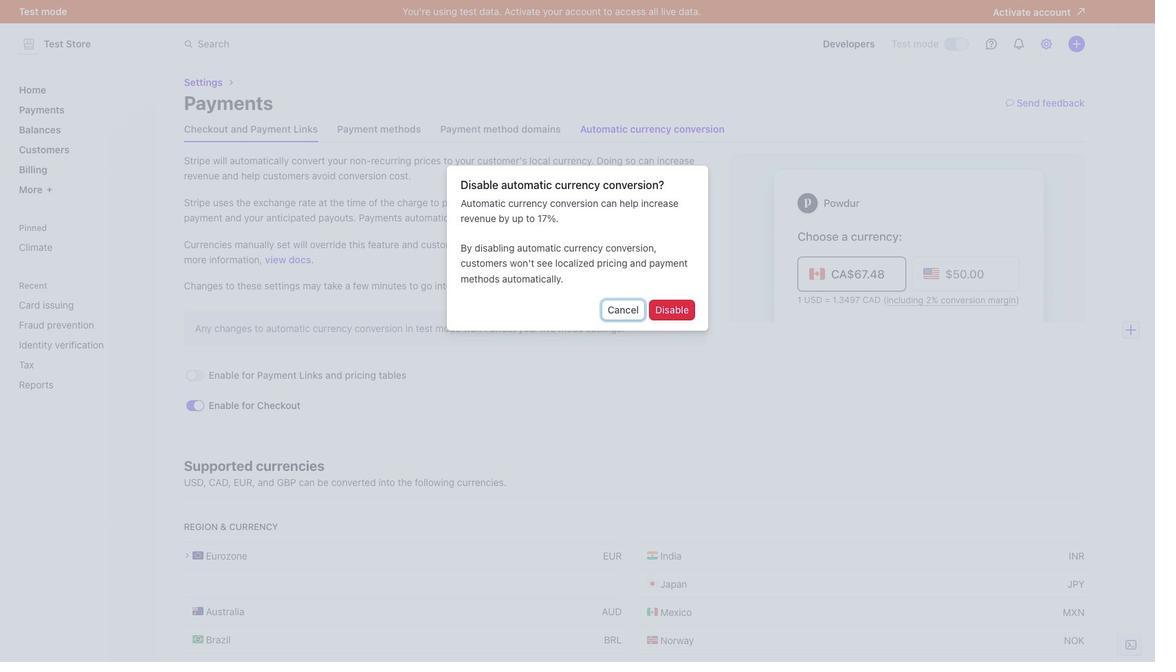 Task type: describe. For each thing, give the bounding box(es) containing it.
jp image
[[647, 578, 658, 589]]

eu image
[[192, 550, 203, 561]]

br image
[[192, 634, 203, 645]]

a customer in canada views a price localized from usd to cad image
[[729, 153, 1085, 323]]



Task type: locate. For each thing, give the bounding box(es) containing it.
1 recent element from the top
[[13, 281, 148, 396]]

core navigation links element
[[13, 78, 148, 201]]

au image
[[192, 606, 203, 617]]

2 recent element from the top
[[13, 294, 148, 396]]

mx image
[[647, 607, 658, 618]]

no image
[[647, 635, 658, 646]]

in image
[[647, 550, 658, 561]]

recent element
[[13, 281, 148, 396], [13, 294, 148, 396]]

None search field
[[176, 31, 564, 57]]

tab list
[[184, 117, 1085, 142]]

pinned element
[[13, 223, 148, 259]]



Task type: vqa. For each thing, say whether or not it's contained in the screenshot.
Payment links 'link'
no



